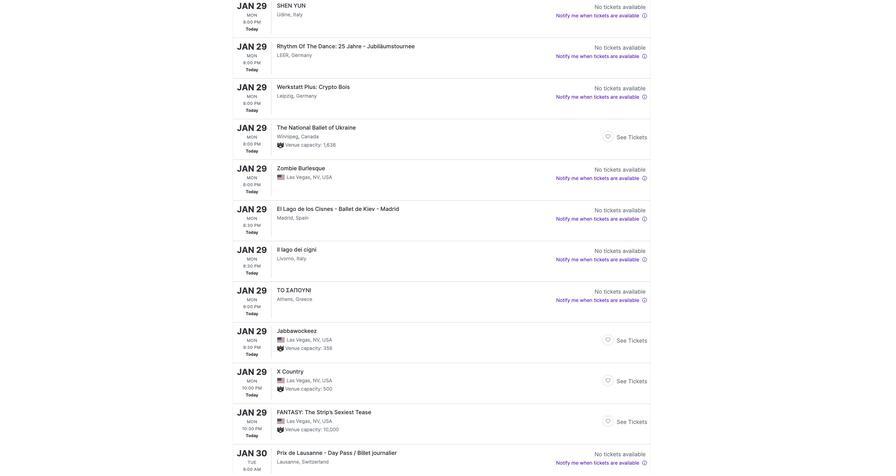 Task type: vqa. For each thing, say whether or not it's contained in the screenshot.
stubhub Image
no



Task type: describe. For each thing, give the bounding box(es) containing it.
no tickets available for το σαπουνι
[[595, 289, 646, 296]]

capacity: for jabbawockeez
[[301, 346, 322, 352]]

us national flag image for zombie
[[277, 175, 285, 180]]

strip's
[[317, 409, 333, 416]]

notify for el lago de los cisnes - ballet de kiev - madrid
[[556, 216, 570, 222]]

las for zombie burlesque
[[287, 174, 295, 180]]

capacity: for the national ballet of ukraine
[[301, 142, 322, 148]]

notify me when tickets are available for zombie burlesque
[[556, 175, 639, 181]]

werkstatt plus: crypto bois leipzig, germany
[[277, 84, 350, 99]]

las vegas, nv, usa for fantasy: the strip's sexiest tease
[[287, 419, 332, 425]]

are for zombie burlesque
[[610, 175, 618, 181]]

jan for x country
[[237, 368, 254, 378]]

las vegas, nv, usa for jabbawockeez
[[287, 337, 332, 343]]

greece
[[296, 297, 312, 302]]

il
[[277, 246, 280, 253]]

of
[[329, 124, 334, 131]]

jan 29 mon 8:30 pm today for il
[[237, 245, 267, 276]]

notify me when tickets are available for werkstatt plus: crypto bois
[[556, 94, 639, 100]]

canada
[[301, 134, 319, 140]]

notify for prix de lausanne - day pass / billet journalier
[[556, 461, 570, 466]]

zombie burlesque
[[277, 165, 325, 172]]

jan for το σαπουνι
[[237, 286, 254, 296]]

το
[[277, 287, 285, 294]]

are for το σαπουνι
[[610, 298, 618, 304]]

1 tooltip image from the top
[[642, 13, 647, 19]]

crypto
[[319, 84, 337, 91]]

jahre
[[347, 43, 362, 50]]

29 for zombie burlesque
[[256, 164, 267, 174]]

when for zombie burlesque
[[580, 175, 592, 181]]

rhythm
[[277, 43, 297, 50]]

notify me when tickets are available for shen yun
[[556, 13, 639, 18]]

356
[[323, 346, 332, 352]]

10:30
[[242, 427, 254, 432]]

no tickets available for el lago de los cisnes - ballet de kiev - madrid
[[595, 207, 646, 214]]

am
[[254, 467, 261, 473]]

zombie
[[277, 165, 297, 172]]

notify me when tickets are available button for il lago dei cigni
[[556, 256, 647, 264]]

lausanne,
[[277, 459, 300, 465]]

pm for fantasy: the strip's sexiest tease
[[255, 427, 262, 432]]

venue capacity: 1,638
[[285, 142, 336, 148]]

nv, for the
[[313, 419, 321, 425]]

29 for το σαπουνι
[[256, 286, 267, 296]]

venue capacity: 356
[[285, 346, 332, 352]]

are for el lago de los cisnes - ballet de kiev - madrid
[[610, 216, 618, 222]]

mon for the national ballet of ukraine
[[247, 135, 257, 140]]

no for rhythm of the dance: 25 jahre - jubiläumstournee
[[595, 44, 602, 51]]

of
[[299, 43, 305, 50]]

when for werkstatt plus: crypto bois
[[580, 94, 592, 100]]

1 see from the top
[[617, 134, 627, 141]]

vegas, for fantasy: the strip's sexiest tease
[[296, 419, 312, 425]]

notify for zombie burlesque
[[556, 175, 570, 181]]

see for jabbawockeez
[[617, 338, 627, 345]]

2 nv, from the top
[[313, 337, 321, 343]]

29 for the national ballet of ukraine
[[256, 123, 267, 133]]

lago
[[283, 206, 296, 213]]

el lago de los cisnes - ballet de kiev - madrid madrid, spain
[[277, 206, 399, 221]]

pm for jabbawockeez
[[254, 345, 261, 351]]

29 for il lago dei cigni
[[256, 245, 267, 256]]

8:00 for werkstatt
[[243, 101, 253, 106]]

venue for x country
[[285, 386, 300, 392]]

today for el lago de los cisnes - ballet de kiev - madrid
[[246, 230, 258, 235]]

venue capacity: 10,000
[[285, 427, 339, 433]]

tooltip image for jahre
[[642, 54, 647, 59]]

when for prix de lausanne - day pass / billet journalier
[[580, 461, 592, 466]]

national
[[289, 124, 311, 131]]

2 tooltip image from the top
[[642, 176, 647, 181]]

are for shen yun
[[610, 13, 618, 18]]

10,000
[[323, 427, 339, 433]]

werkstatt
[[277, 84, 303, 91]]

the national ballet of ukraine winnipeg, canada
[[277, 124, 356, 140]]

us national flag image
[[277, 338, 285, 343]]

1,638
[[323, 142, 336, 148]]

kiev
[[363, 206, 375, 213]]

notify for shen yun
[[556, 13, 570, 18]]

prix de lausanne - day pass / billet journalier lausanne, switzerland
[[277, 450, 397, 465]]

no for el lago de los cisnes - ballet de kiev - madrid
[[595, 207, 602, 214]]

are for rhythm of the dance: 25 jahre - jubiläumstournee
[[610, 53, 618, 59]]

today for x country
[[246, 393, 258, 398]]

jabbawockeez
[[277, 328, 317, 335]]

8:00 for shen
[[243, 19, 253, 25]]

pm for rhythm of the dance: 25 jahre - jubiläumstournee
[[254, 60, 261, 65]]

germany inside werkstatt plus: crypto bois leipzig, germany
[[296, 93, 317, 99]]

leer,
[[277, 52, 290, 58]]

cigni
[[304, 246, 316, 253]]

8:00 for rhythm
[[243, 60, 253, 65]]

ballet inside el lago de los cisnes - ballet de kiev - madrid madrid, spain
[[339, 206, 354, 213]]

x country
[[277, 369, 304, 376]]

il lago dei cigni livorno, italy
[[277, 246, 316, 262]]

pm for il lago dei cigni
[[254, 264, 261, 269]]

fantasy:
[[277, 409, 303, 416]]

notify me when tickets are available for prix de lausanne - day pass / billet journalier
[[556, 461, 639, 466]]

no tickets available for il lago dei cigni
[[595, 248, 646, 255]]

day
[[328, 450, 338, 457]]

tickets for fantasy: the strip's sexiest tease
[[628, 419, 647, 426]]

no tickets available for rhythm of the dance: 25 jahre - jubiläumstournee
[[595, 44, 646, 51]]

1 see tickets from the top
[[617, 134, 647, 141]]

fantasy: the strip's sexiest tease
[[277, 409, 371, 416]]

500
[[323, 386, 332, 392]]

tease
[[355, 409, 371, 416]]

me for el lago de los cisnes - ballet de kiev - madrid
[[571, 216, 579, 222]]

jan for jabbawockeez
[[237, 327, 254, 337]]

winnipeg,
[[277, 134, 300, 140]]

jubiläumstournee
[[367, 43, 415, 50]]

us national flag image for x
[[277, 378, 285, 384]]

no for werkstatt plus: crypto bois
[[595, 85, 602, 92]]

shen
[[277, 2, 292, 9]]

nv, for burlesque
[[313, 174, 321, 180]]

when for rhythm of the dance: 25 jahre - jubiläumstournee
[[580, 53, 592, 59]]

see for x country
[[617, 378, 627, 385]]

tickets for x country
[[628, 378, 647, 385]]

burlesque
[[298, 165, 325, 172]]

me for il lago dei cigni
[[571, 257, 579, 263]]

leipzig,
[[277, 93, 295, 99]]

notify me when tickets are available button for rhythm of the dance: 25 jahre - jubiläumstournee
[[556, 52, 647, 60]]

los
[[306, 206, 314, 213]]

billet
[[357, 450, 371, 457]]

5 8:00 from the top
[[243, 182, 253, 188]]

today for το σαπουνι
[[246, 312, 258, 317]]

no for prix de lausanne - day pass / billet journalier
[[595, 451, 602, 458]]

το σαπουνι athens, greece
[[277, 287, 312, 302]]

- right cisnes
[[335, 206, 337, 213]]

switzerland
[[302, 459, 329, 465]]

el
[[277, 206, 282, 213]]

29 for fantasy: the strip's sexiest tease
[[256, 408, 267, 418]]

mon for il lago dei cigni
[[247, 257, 257, 262]]

capacity: for x country
[[301, 386, 322, 392]]

σαπουνι
[[286, 287, 311, 294]]

jan for rhythm of the dance: 25 jahre - jubiläumstournee
[[237, 42, 254, 52]]

lausanne
[[297, 450, 322, 457]]

8:30 for il
[[243, 264, 253, 269]]

today for werkstatt plus: crypto bois
[[246, 108, 258, 113]]

sexiest
[[334, 409, 354, 416]]

mon for shen yun
[[247, 13, 257, 18]]

yun
[[294, 2, 306, 9]]

lago
[[281, 246, 293, 253]]

x
[[277, 369, 281, 376]]

livorno,
[[277, 256, 295, 262]]

1 tickets from the top
[[628, 134, 647, 141]]

jan 29 mon 8:00 pm today for shen
[[237, 1, 267, 32]]



Task type: locate. For each thing, give the bounding box(es) containing it.
when for shen yun
[[580, 13, 592, 18]]

8 notify me when tickets are available from the top
[[556, 461, 639, 466]]

3 29 from the top
[[256, 82, 267, 93]]

jan 29 mon 8:00 pm today for werkstatt
[[237, 82, 267, 113]]

notify me when tickets are available for το σαπουνι
[[556, 298, 639, 304]]

venue for jabbawockeez
[[285, 346, 300, 352]]

today inside jan 29 mon 10:30 pm today
[[246, 434, 258, 439]]

us national flag image down fantasy:
[[277, 419, 285, 425]]

3 usa from the top
[[322, 378, 332, 384]]

9:00 inside jan 30 tue 9:00 am
[[243, 467, 253, 473]]

mon for fantasy: the strip's sexiest tease
[[247, 420, 257, 425]]

29 inside jan 29 mon 10:30 pm today
[[256, 408, 267, 418]]

the left strip's
[[305, 409, 315, 416]]

pm for el lago de los cisnes - ballet de kiev - madrid
[[254, 223, 261, 228]]

5 today from the top
[[246, 189, 258, 195]]

jan 29 mon 9:30 pm today
[[237, 327, 267, 357]]

2 vertical spatial the
[[305, 409, 315, 416]]

- inside the rhythm of the dance: 25 jahre - jubiläumstournee leer, germany
[[363, 43, 366, 50]]

1 vertical spatial ballet
[[339, 206, 354, 213]]

vegas, down zombie burlesque
[[296, 174, 312, 180]]

cisnes
[[315, 206, 333, 213]]

/
[[354, 450, 356, 457]]

1 when from the top
[[580, 13, 592, 18]]

8 notify from the top
[[556, 461, 570, 466]]

1 jan 29 mon 8:30 pm today from the top
[[237, 205, 267, 235]]

pm for shen yun
[[254, 19, 261, 25]]

6 me from the top
[[571, 257, 579, 263]]

de
[[298, 206, 304, 213], [355, 206, 362, 213], [289, 450, 295, 457]]

today for zombie burlesque
[[246, 189, 258, 195]]

pm inside jan 29 mon 10:00 pm today
[[255, 386, 262, 391]]

8 29 from the top
[[256, 286, 267, 296]]

1 are from the top
[[610, 13, 618, 18]]

7 today from the top
[[246, 271, 258, 276]]

today inside jan 29 mon 9:30 pm today
[[246, 352, 258, 357]]

tooltip image
[[642, 13, 647, 19], [642, 54, 647, 59], [642, 257, 647, 263]]

jan 29 mon 8:00 pm today
[[237, 1, 267, 32], [237, 42, 267, 72], [237, 82, 267, 113], [237, 123, 267, 154], [237, 164, 267, 195]]

3 no from the top
[[595, 85, 602, 92]]

de up lausanne,
[[289, 450, 295, 457]]

3 notify me when tickets are available from the top
[[556, 94, 639, 100]]

me
[[571, 13, 579, 18], [571, 53, 579, 59], [571, 94, 579, 100], [571, 175, 579, 181], [571, 216, 579, 222], [571, 257, 579, 263], [571, 298, 579, 304], [571, 461, 579, 466]]

2 vertical spatial us national flag image
[[277, 419, 285, 425]]

no tickets available for werkstatt plus: crypto bois
[[595, 85, 646, 92]]

6 when from the top
[[580, 257, 592, 263]]

jan inside the "jan 29 mon 9:00 pm today"
[[237, 286, 254, 296]]

1 8:30 from the top
[[243, 223, 253, 228]]

1 vertical spatial us national flag image
[[277, 378, 285, 384]]

9:30
[[243, 345, 253, 351]]

2 horizontal spatial de
[[355, 206, 362, 213]]

mon inside jan 29 mon 10:30 pm today
[[247, 420, 257, 425]]

1 no tickets available from the top
[[595, 3, 646, 10]]

jan 29 mon 10:00 pm today
[[237, 368, 267, 398]]

pm
[[254, 19, 261, 25], [254, 60, 261, 65], [254, 101, 261, 106], [254, 142, 261, 147], [254, 182, 261, 188], [254, 223, 261, 228], [254, 264, 261, 269], [254, 305, 261, 310], [254, 345, 261, 351], [255, 386, 262, 391], [255, 427, 262, 432]]

4 mon from the top
[[247, 135, 257, 140]]

10:00
[[242, 386, 254, 391]]

7 no from the top
[[595, 289, 602, 296]]

2 venue from the top
[[285, 346, 300, 352]]

2 notify from the top
[[556, 53, 570, 59]]

the up winnipeg,
[[277, 124, 287, 131]]

mon for el lago de los cisnes - ballet de kiev - madrid
[[247, 216, 257, 221]]

notify me when tickets are available for il lago dei cigni
[[556, 257, 639, 263]]

pm inside jan 29 mon 10:30 pm today
[[255, 427, 262, 432]]

29 inside jan 29 mon 9:30 pm today
[[256, 327, 267, 337]]

italy down "yun"
[[293, 11, 303, 17]]

jan 30 tue 9:00 am
[[237, 449, 267, 473]]

notify me when tickets are available for rhythm of the dance: 25 jahre - jubiläumstournee
[[556, 53, 639, 59]]

capacity: left '10,000'
[[301, 427, 322, 433]]

29 inside jan 29 mon 10:00 pm today
[[256, 368, 267, 378]]

ukraine
[[335, 124, 356, 131]]

2 tickets from the top
[[628, 338, 647, 345]]

nv,
[[313, 174, 321, 180], [313, 337, 321, 343], [313, 378, 321, 384], [313, 419, 321, 425]]

6 no tickets available from the top
[[595, 248, 646, 255]]

jan 29 mon 8:30 pm today left el
[[237, 205, 267, 235]]

italy inside 'il lago dei cigni livorno, italy'
[[297, 256, 306, 262]]

venue down jabbawockeez
[[285, 346, 300, 352]]

jan inside jan 29 mon 10:00 pm today
[[237, 368, 254, 378]]

see
[[617, 134, 627, 141], [617, 338, 627, 345], [617, 378, 627, 385], [617, 419, 627, 426]]

jan 29 mon 8:30 pm today left il
[[237, 245, 267, 276]]

when for il lago dei cigni
[[580, 257, 592, 263]]

usa down strip's
[[322, 419, 332, 425]]

notify me when tickets are available
[[556, 13, 639, 18], [556, 53, 639, 59], [556, 94, 639, 100], [556, 175, 639, 181], [556, 216, 639, 222], [556, 257, 639, 263], [556, 298, 639, 304], [556, 461, 639, 466]]

prix
[[277, 450, 287, 457]]

4 tooltip image from the top
[[642, 298, 647, 304]]

7 no tickets available from the top
[[595, 289, 646, 296]]

journalier
[[372, 450, 397, 457]]

las for jabbawockeez
[[287, 337, 295, 343]]

me for shen yun
[[571, 13, 579, 18]]

0 vertical spatial 8:30
[[243, 223, 253, 228]]

see tickets for x country
[[617, 378, 647, 385]]

29 for x country
[[256, 368, 267, 378]]

29 for werkstatt plus: crypto bois
[[256, 82, 267, 93]]

venue for fantasy: the strip's sexiest tease
[[285, 427, 300, 433]]

0 vertical spatial tooltip image
[[642, 13, 647, 19]]

bois
[[338, 84, 350, 91]]

tue
[[248, 461, 256, 466]]

tooltip image for italy
[[642, 257, 647, 263]]

no for το σαπουνι
[[595, 289, 602, 296]]

venue capacity: 500
[[285, 386, 332, 392]]

tooltip image
[[642, 94, 647, 100], [642, 176, 647, 181], [642, 217, 647, 222], [642, 298, 647, 304], [642, 461, 647, 467]]

1 horizontal spatial de
[[298, 206, 304, 213]]

7 notify me when tickets are available button from the top
[[556, 296, 647, 305]]

jan inside jan 29 mon 9:30 pm today
[[237, 327, 254, 337]]

vegas, up venue capacity: 500
[[296, 378, 312, 384]]

capacity:
[[301, 142, 322, 148], [301, 346, 322, 352], [301, 386, 322, 392], [301, 427, 322, 433]]

1 vertical spatial 8:30
[[243, 264, 253, 269]]

nv, up venue capacity: 356
[[313, 337, 321, 343]]

jan for fantasy: the strip's sexiest tease
[[237, 408, 254, 418]]

9 29 from the top
[[256, 327, 267, 337]]

today for fantasy: the strip's sexiest tease
[[246, 434, 258, 439]]

jan 29 mon 8:30 pm today
[[237, 205, 267, 235], [237, 245, 267, 276]]

tooltip image for germany
[[642, 94, 647, 100]]

de left los
[[298, 206, 304, 213]]

1 notify from the top
[[556, 13, 570, 18]]

8 no from the top
[[595, 451, 602, 458]]

0 vertical spatial us national flag image
[[277, 175, 285, 180]]

vegas, up venue capacity: 356
[[296, 337, 312, 343]]

3 no tickets available from the top
[[595, 85, 646, 92]]

ballet right cisnes
[[339, 206, 354, 213]]

0 horizontal spatial de
[[289, 450, 295, 457]]

mon for x country
[[247, 379, 257, 384]]

mon for rhythm of the dance: 25 jahre - jubiläumstournee
[[247, 53, 257, 58]]

1 us national flag image from the top
[[277, 175, 285, 180]]

us national flag image
[[277, 175, 285, 180], [277, 378, 285, 384], [277, 419, 285, 425]]

country
[[282, 369, 304, 376]]

no for shen yun
[[595, 3, 602, 10]]

me for zombie burlesque
[[571, 175, 579, 181]]

usa
[[322, 174, 332, 180], [322, 337, 332, 343], [322, 378, 332, 384], [322, 419, 332, 425]]

usa down "burlesque"
[[322, 174, 332, 180]]

- left day
[[324, 450, 327, 457]]

5 jan 29 mon 8:00 pm today from the top
[[237, 164, 267, 195]]

10 today from the top
[[246, 393, 258, 398]]

0 vertical spatial italy
[[293, 11, 303, 17]]

0 horizontal spatial ballet
[[312, 124, 327, 131]]

us national flag image for fantasy:
[[277, 419, 285, 425]]

mon inside the "jan 29 mon 9:00 pm today"
[[247, 298, 257, 303]]

2 notify me when tickets are available from the top
[[556, 53, 639, 59]]

2 8:00 from the top
[[243, 60, 253, 65]]

6 notify me when tickets are available button from the top
[[556, 256, 647, 264]]

29 for el lago de los cisnes - ballet de kiev - madrid
[[256, 205, 267, 215]]

the right of at the left of the page
[[307, 43, 317, 50]]

1 8:00 from the top
[[243, 19, 253, 25]]

usa up 500
[[322, 378, 332, 384]]

las down fantasy:
[[287, 419, 295, 425]]

jan 29 mon 9:00 pm today
[[237, 286, 267, 317]]

25
[[338, 43, 345, 50]]

3 8:00 from the top
[[243, 101, 253, 106]]

2 mon from the top
[[247, 53, 257, 58]]

spain
[[296, 215, 309, 221]]

udine,
[[277, 11, 292, 17]]

today inside the "jan 29 mon 9:00 pm today"
[[246, 312, 258, 317]]

venue for the national ballet of ukraine
[[285, 142, 300, 148]]

today for jabbawockeez
[[246, 352, 258, 357]]

3 see from the top
[[617, 378, 627, 385]]

de inside prix de lausanne - day pass / billet journalier lausanne, switzerland
[[289, 450, 295, 457]]

3 when from the top
[[580, 94, 592, 100]]

1 las vegas, nv, usa from the top
[[287, 174, 332, 180]]

las down x country
[[287, 378, 295, 384]]

today inside jan 29 mon 10:00 pm today
[[246, 393, 258, 398]]

notify for werkstatt plus: crypto bois
[[556, 94, 570, 100]]

pm for the national ballet of ukraine
[[254, 142, 261, 147]]

las
[[287, 174, 295, 180], [287, 337, 295, 343], [287, 378, 295, 384], [287, 419, 295, 425]]

9:00 for 30
[[243, 467, 253, 473]]

are for il lago dei cigni
[[610, 257, 618, 263]]

2 no tickets available from the top
[[595, 44, 646, 51]]

1 vertical spatial jan 29 mon 8:30 pm today
[[237, 245, 267, 276]]

5 me from the top
[[571, 216, 579, 222]]

- right kiev
[[376, 206, 379, 213]]

1 venue from the top
[[285, 142, 300, 148]]

4 usa from the top
[[322, 419, 332, 425]]

0 vertical spatial the
[[307, 43, 317, 50]]

mon inside jan 29 mon 10:00 pm today
[[247, 379, 257, 384]]

- right jahre on the left of the page
[[363, 43, 366, 50]]

las vegas, nv, usa down "burlesque"
[[287, 174, 332, 180]]

notify for il lago dei cigni
[[556, 257, 570, 263]]

3 me from the top
[[571, 94, 579, 100]]

jan 29 mon 8:30 pm today for el
[[237, 205, 267, 235]]

the inside the rhythm of the dance: 25 jahre - jubiläumstournee leer, germany
[[307, 43, 317, 50]]

notify me when tickets are available for el lago de los cisnes - ballet de kiev - madrid
[[556, 216, 639, 222]]

9:00 inside the "jan 29 mon 9:00 pm today"
[[243, 305, 253, 310]]

2 us national flag image from the top
[[277, 378, 285, 384]]

mon for το σαπουνι
[[247, 298, 257, 303]]

jan for the national ballet of ukraine
[[237, 123, 254, 133]]

germany inside the rhythm of the dance: 25 jahre - jubiläumstournee leer, germany
[[291, 52, 312, 58]]

tickets
[[628, 134, 647, 141], [628, 338, 647, 345], [628, 378, 647, 385], [628, 419, 647, 426]]

jan inside jan 29 mon 10:30 pm today
[[237, 408, 254, 418]]

6 are from the top
[[610, 257, 618, 263]]

today
[[246, 26, 258, 32], [246, 67, 258, 72], [246, 108, 258, 113], [246, 149, 258, 154], [246, 189, 258, 195], [246, 230, 258, 235], [246, 271, 258, 276], [246, 312, 258, 317], [246, 352, 258, 357], [246, 393, 258, 398], [246, 434, 258, 439]]

4 notify me when tickets are available from the top
[[556, 175, 639, 181]]

8:30 for el
[[243, 223, 253, 228]]

pm for x country
[[255, 386, 262, 391]]

5 notify me when tickets are available button from the top
[[556, 215, 647, 223]]

0 vertical spatial jan 29 mon 8:30 pm today
[[237, 205, 267, 235]]

1 jan 29 mon 8:00 pm today from the top
[[237, 1, 267, 32]]

nv, down "burlesque"
[[313, 174, 321, 180]]

tooltip image for -
[[642, 217, 647, 222]]

1 vertical spatial 9:00
[[243, 467, 253, 473]]

jan
[[237, 1, 254, 11], [237, 42, 254, 52], [237, 82, 254, 93], [237, 123, 254, 133], [237, 164, 254, 174], [237, 205, 254, 215], [237, 245, 254, 256], [237, 286, 254, 296], [237, 327, 254, 337], [237, 368, 254, 378], [237, 408, 254, 418], [237, 449, 254, 459]]

are for prix de lausanne - day pass / billet journalier
[[610, 461, 618, 466]]

italy
[[293, 11, 303, 17], [297, 256, 306, 262]]

venue down country
[[285, 386, 300, 392]]

3 see tickets from the top
[[617, 378, 647, 385]]

venue
[[285, 142, 300, 148], [285, 346, 300, 352], [285, 386, 300, 392], [285, 427, 300, 433]]

5 notify me when tickets are available from the top
[[556, 216, 639, 222]]

no for zombie burlesque
[[595, 166, 602, 173]]

1 vertical spatial tooltip image
[[642, 54, 647, 59]]

notify me when tickets are available button for el lago de los cisnes - ballet de kiev - madrid
[[556, 215, 647, 223]]

6 no from the top
[[595, 248, 602, 255]]

6 today from the top
[[246, 230, 258, 235]]

2 las from the top
[[287, 337, 295, 343]]

mon for zombie burlesque
[[247, 175, 257, 181]]

me for το σαπουνι
[[571, 298, 579, 304]]

1 horizontal spatial ballet
[[339, 206, 354, 213]]

3 nv, from the top
[[313, 378, 321, 384]]

5 tooltip image from the top
[[642, 461, 647, 467]]

the
[[307, 43, 317, 50], [277, 124, 287, 131], [305, 409, 315, 416]]

when for el lago de los cisnes - ballet de kiev - madrid
[[580, 216, 592, 222]]

shen yun udine, italy
[[277, 2, 306, 17]]

las vegas, nv, usa up venue capacity: 356
[[287, 337, 332, 343]]

pm inside jan 29 mon 9:30 pm today
[[254, 345, 261, 351]]

29 for jabbawockeez
[[256, 327, 267, 337]]

capacity: left 356
[[301, 346, 322, 352]]

-
[[363, 43, 366, 50], [335, 206, 337, 213], [376, 206, 379, 213], [324, 450, 327, 457]]

1 vertical spatial italy
[[297, 256, 306, 262]]

2 today from the top
[[246, 67, 258, 72]]

2 las vegas, nv, usa from the top
[[287, 337, 332, 343]]

venue down fantasy:
[[285, 427, 300, 433]]

4 see from the top
[[617, 419, 627, 426]]

2 vertical spatial tooltip image
[[642, 257, 647, 263]]

today for shen yun
[[246, 26, 258, 32]]

las vegas, nv, usa up venue capacity: 10,000
[[287, 419, 332, 425]]

are
[[610, 13, 618, 18], [610, 53, 618, 59], [610, 94, 618, 100], [610, 175, 618, 181], [610, 216, 618, 222], [610, 257, 618, 263], [610, 298, 618, 304], [610, 461, 618, 466]]

plus:
[[304, 84, 317, 91]]

us national flag image down zombie
[[277, 175, 285, 180]]

30
[[256, 449, 267, 459]]

pm inside the "jan 29 mon 9:00 pm today"
[[254, 305, 261, 310]]

1 capacity: from the top
[[301, 142, 322, 148]]

las vegas, nv, usa up venue capacity: 500
[[287, 378, 332, 384]]

ballet left of
[[312, 124, 327, 131]]

available
[[623, 3, 646, 10], [619, 13, 639, 18], [623, 44, 646, 51], [619, 53, 639, 59], [623, 85, 646, 92], [619, 94, 639, 100], [623, 166, 646, 173], [619, 175, 639, 181], [623, 207, 646, 214], [619, 216, 639, 222], [623, 248, 646, 255], [619, 257, 639, 263], [623, 289, 646, 296], [619, 298, 639, 304], [623, 451, 646, 458], [619, 461, 639, 466]]

usa for the
[[322, 419, 332, 425]]

1 me from the top
[[571, 13, 579, 18]]

4 are from the top
[[610, 175, 618, 181]]

4 see tickets from the top
[[617, 419, 647, 426]]

notify for rhythm of the dance: 25 jahre - jubiläumstournee
[[556, 53, 570, 59]]

4 jan 29 mon 8:00 pm today from the top
[[237, 123, 267, 154]]

vegas, up venue capacity: 10,000
[[296, 419, 312, 425]]

3 are from the top
[[610, 94, 618, 100]]

jan inside jan 30 tue 9:00 am
[[237, 449, 254, 459]]

madrid,
[[277, 215, 294, 221]]

7 when from the top
[[580, 298, 592, 304]]

7 29 from the top
[[256, 245, 267, 256]]

no tickets available for zombie burlesque
[[595, 166, 646, 173]]

4 nv, from the top
[[313, 419, 321, 425]]

jan for el lago de los cisnes - ballet de kiev - madrid
[[237, 205, 254, 215]]

8 notify me when tickets are available button from the top
[[556, 459, 647, 467]]

notify me when tickets are available button for werkstatt plus: crypto bois
[[556, 93, 647, 101]]

2 are from the top
[[610, 53, 618, 59]]

4 venue from the top
[[285, 427, 300, 433]]

italy inside shen yun udine, italy
[[293, 11, 303, 17]]

las down zombie
[[287, 174, 295, 180]]

0 vertical spatial ballet
[[312, 124, 327, 131]]

rhythm of the dance: 25 jahre - jubiläumstournee leer, germany
[[277, 43, 415, 58]]

notify me when tickets are available button
[[556, 11, 647, 19], [556, 52, 647, 60], [556, 93, 647, 101], [556, 174, 647, 182], [556, 215, 647, 223], [556, 256, 647, 264], [556, 296, 647, 305], [556, 459, 647, 467]]

germany down of at the left of the page
[[291, 52, 312, 58]]

nv, up venue capacity: 500
[[313, 378, 321, 384]]

8:30
[[243, 223, 253, 228], [243, 264, 253, 269]]

mon
[[247, 13, 257, 18], [247, 53, 257, 58], [247, 94, 257, 99], [247, 135, 257, 140], [247, 175, 257, 181], [247, 216, 257, 221], [247, 257, 257, 262], [247, 298, 257, 303], [247, 338, 257, 344], [247, 379, 257, 384], [247, 420, 257, 425]]

3 las from the top
[[287, 378, 295, 384]]

tickets
[[604, 3, 621, 10], [594, 13, 609, 18], [604, 44, 621, 51], [594, 53, 609, 59], [604, 85, 621, 92], [594, 94, 609, 100], [604, 166, 621, 173], [594, 175, 609, 181], [604, 207, 621, 214], [594, 216, 609, 222], [604, 248, 621, 255], [594, 257, 609, 263], [604, 289, 621, 296], [594, 298, 609, 304], [604, 451, 621, 458], [594, 461, 609, 466]]

dei
[[294, 246, 302, 253]]

29 for shen yun
[[256, 1, 267, 11]]

5 mon from the top
[[247, 175, 257, 181]]

2 usa from the top
[[322, 337, 332, 343]]

ballet inside the national ballet of ukraine winnipeg, canada
[[312, 124, 327, 131]]

capacity: left 500
[[301, 386, 322, 392]]

venue down winnipeg,
[[285, 142, 300, 148]]

4 8:00 from the top
[[243, 142, 253, 147]]

6 notify from the top
[[556, 257, 570, 263]]

mon for jabbawockeez
[[247, 338, 257, 344]]

- inside prix de lausanne - day pass / billet journalier lausanne, switzerland
[[324, 450, 327, 457]]

4 no tickets available from the top
[[595, 166, 646, 173]]

notify me when tickets are available button for το σαπουνι
[[556, 296, 647, 305]]

2 capacity: from the top
[[301, 346, 322, 352]]

germany
[[291, 52, 312, 58], [296, 93, 317, 99]]

dance:
[[318, 43, 337, 50]]

jan 29 mon 8:00 pm today for rhythm
[[237, 42, 267, 72]]

today for the national ballet of ukraine
[[246, 149, 258, 154]]

las vegas, nv, usa
[[287, 174, 332, 180], [287, 337, 332, 343], [287, 378, 332, 384], [287, 419, 332, 425]]

7 notify me when tickets are available from the top
[[556, 298, 639, 304]]

2 notify me when tickets are available button from the top
[[556, 52, 647, 60]]

29 for rhythm of the dance: 25 jahre - jubiläumstournee
[[256, 42, 267, 52]]

2 29 from the top
[[256, 42, 267, 52]]

athens,
[[277, 297, 294, 302]]

5 are from the top
[[610, 216, 618, 222]]

3 notify from the top
[[556, 94, 570, 100]]

0 vertical spatial 9:00
[[243, 305, 253, 310]]

usa for country
[[322, 378, 332, 384]]

8 mon from the top
[[247, 298, 257, 303]]

no tickets available for prix de lausanne - day pass / billet journalier
[[595, 451, 646, 458]]

3 venue from the top
[[285, 386, 300, 392]]

jan for zombie burlesque
[[237, 164, 254, 174]]

capacity: down canada
[[301, 142, 322, 148]]

us national flag image down x at the bottom
[[277, 378, 285, 384]]

pass
[[340, 450, 352, 457]]

11 today from the top
[[246, 434, 258, 439]]

5 no tickets available from the top
[[595, 207, 646, 214]]

me for werkstatt plus: crypto bois
[[571, 94, 579, 100]]

capacity: for fantasy: the strip's sexiest tease
[[301, 427, 322, 433]]

4 notify from the top
[[556, 175, 570, 181]]

usa up 356
[[322, 337, 332, 343]]

notify
[[556, 13, 570, 18], [556, 53, 570, 59], [556, 94, 570, 100], [556, 175, 570, 181], [556, 216, 570, 222], [556, 257, 570, 263], [556, 298, 570, 304], [556, 461, 570, 466]]

1 notify me when tickets are available from the top
[[556, 13, 639, 18]]

vegas, for zombie burlesque
[[296, 174, 312, 180]]

the inside the national ballet of ukraine winnipeg, canada
[[277, 124, 287, 131]]

usa for burlesque
[[322, 174, 332, 180]]

5 29 from the top
[[256, 164, 267, 174]]

italy down dei
[[297, 256, 306, 262]]

jan 29 mon 10:30 pm today
[[237, 408, 267, 439]]

2 jan 29 mon 8:30 pm today from the top
[[237, 245, 267, 276]]

1 vertical spatial the
[[277, 124, 287, 131]]

no tickets available
[[595, 3, 646, 10], [595, 44, 646, 51], [595, 85, 646, 92], [595, 166, 646, 173], [595, 207, 646, 214], [595, 248, 646, 255], [595, 289, 646, 296], [595, 451, 646, 458]]

mon inside jan 29 mon 9:30 pm today
[[247, 338, 257, 344]]

29 inside the "jan 29 mon 9:00 pm today"
[[256, 286, 267, 296]]

1 vertical spatial germany
[[296, 93, 317, 99]]

3 jan 29 mon 8:00 pm today from the top
[[237, 82, 267, 113]]

1 notify me when tickets are available button from the top
[[556, 11, 647, 19]]

de left kiev
[[355, 206, 362, 213]]

germany down plus:
[[296, 93, 317, 99]]

las right us national flag icon
[[287, 337, 295, 343]]

no
[[595, 3, 602, 10], [595, 44, 602, 51], [595, 85, 602, 92], [595, 166, 602, 173], [595, 207, 602, 214], [595, 248, 602, 255], [595, 289, 602, 296], [595, 451, 602, 458]]

4 no from the top
[[595, 166, 602, 173]]

1 vegas, from the top
[[296, 174, 312, 180]]

nv, up venue capacity: 10,000
[[313, 419, 321, 425]]

0 vertical spatial germany
[[291, 52, 312, 58]]

4 tickets from the top
[[628, 419, 647, 426]]

madrid
[[380, 206, 399, 213]]



